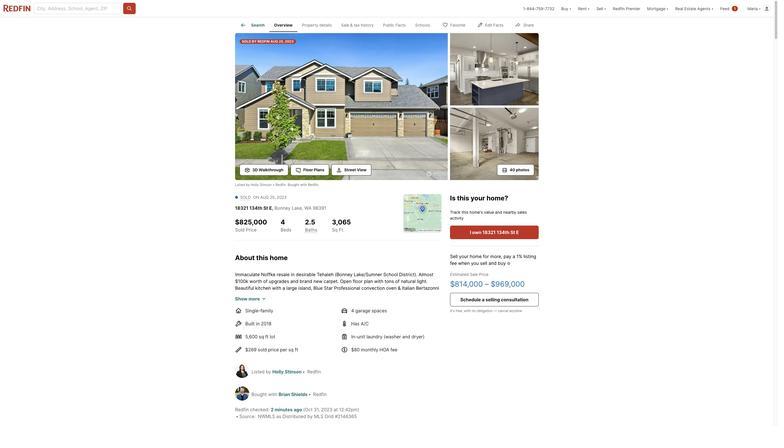 Task type: locate. For each thing, give the bounding box(es) containing it.
stinson for redfin.
[[260, 183, 272, 187]]

5 ▾ from the left
[[712, 6, 714, 11]]

stinson up the 'brian shields' link
[[285, 370, 302, 375]]

18321 right own
[[483, 230, 496, 236]]

of
[[263, 279, 268, 285], [395, 279, 400, 285]]

buy
[[498, 261, 506, 267]]

0 vertical spatial 4
[[281, 219, 285, 227]]

sell inside dropdown button
[[597, 6, 603, 11]]

0 horizontal spatial sale
[[341, 23, 349, 28]]

▾
[[570, 6, 571, 11], [588, 6, 590, 11], [604, 6, 606, 11], [667, 6, 669, 11], [712, 6, 714, 11], [759, 6, 761, 11]]

sell right rent ▾
[[597, 6, 603, 11]]

1 horizontal spatial ft
[[295, 347, 298, 353]]

by left holly stinson link at the bottom of the page
[[266, 370, 271, 375]]

brian shields image
[[235, 387, 249, 401]]

hoa
[[380, 347, 389, 353]]

garage down custom
[[356, 308, 370, 314]]

sold by redfin aug 25, 2023
[[242, 39, 294, 44]]

custom
[[355, 299, 371, 305]]

1 vertical spatial sell
[[450, 254, 458, 260]]

sale down you
[[470, 273, 478, 277]]

▾ right rent
[[588, 6, 590, 11]]

0 horizontal spatial 134th
[[249, 206, 262, 211]]

0 horizontal spatial e
[[269, 206, 272, 211]]

sold left on
[[240, 195, 251, 200]]

listed right the holly stinson image
[[252, 370, 265, 375]]

holly stinson image
[[235, 364, 249, 379]]

0 horizontal spatial bought
[[252, 392, 267, 398]]

your up home's
[[471, 195, 485, 203]]

price for $814,000 – $969,000
[[479, 273, 489, 277]]

by inside redfin checked: 2 minutes ago (oct 31, 2023 at 12:42pm) • source: nwmls as distributed by mls grid # 2146365
[[308, 414, 313, 420]]

and inside sell your home for more, pay a 1% listing fee when you sell and buy
[[489, 261, 497, 267]]

property details
[[302, 23, 332, 28]]

sq right 5,600
[[259, 334, 264, 340]]

0 horizontal spatial garage
[[273, 306, 288, 312]]

this right is
[[457, 195, 469, 203]]

price up –
[[479, 273, 489, 277]]

of right tons
[[395, 279, 400, 285]]

sq right per
[[288, 347, 294, 353]]

facts for edit facts
[[493, 23, 504, 27]]

1 horizontal spatial your
[[471, 195, 485, 203]]

0 horizontal spatial listed
[[235, 183, 245, 187]]

, left bonney
[[272, 206, 273, 211]]

1 horizontal spatial listed
[[252, 370, 265, 375]]

by for listed by holly stinson • redfin. bought with redfin.
[[246, 183, 250, 187]]

st down sold on aug 25, 2023
[[263, 206, 268, 211]]

is
[[450, 195, 456, 203]]

2
[[271, 408, 274, 413]]

0 vertical spatial fee
[[450, 261, 457, 267]]

4 for 4 beds
[[281, 219, 285, 227]]

facts inside tab
[[396, 23, 406, 28]]

2023 up bonney
[[277, 195, 287, 200]]

a inside sell your home for more, pay a 1% listing fee when you sell and buy
[[513, 254, 515, 260]]

home inside sell your home for more, pay a 1% listing fee when you sell and buy
[[470, 254, 482, 260]]

listed by holly stinson • redfin
[[252, 370, 321, 375]]

0 horizontal spatial 18321
[[235, 206, 248, 211]]

2 minutes ago link
[[271, 408, 302, 413], [271, 408, 302, 413]]

• left source:
[[236, 414, 239, 420]]

1 horizontal spatial ,
[[302, 206, 303, 211]]

stinson up sold on aug 25, 2023
[[260, 183, 272, 187]]

0 horizontal spatial aug
[[260, 195, 269, 200]]

1 horizontal spatial 134th
[[497, 230, 510, 236]]

1 horizontal spatial 18321
[[483, 230, 496, 236]]

0 vertical spatial 25,
[[279, 39, 284, 44]]

by
[[246, 183, 250, 187], [266, 370, 271, 375], [308, 414, 313, 420]]

e inside i own 18321 134th st e button
[[516, 230, 519, 236]]

tab list
[[235, 17, 439, 32]]

it's free, with no obligation — cancel anytime
[[450, 310, 522, 314]]

this right track
[[462, 210, 469, 215]]

in right resale
[[291, 272, 295, 278]]

4 up beds
[[281, 219, 285, 227]]

0 vertical spatial 18321
[[235, 206, 248, 211]]

• down walkthrough
[[273, 183, 275, 187]]

schools tab
[[411, 18, 435, 32]]

see!
[[334, 313, 343, 319]]

redfin inside redfin checked: 2 minutes ago (oct 31, 2023 at 12:42pm) • source: nwmls as distributed by mls grid # 2146365
[[235, 408, 249, 413]]

2 horizontal spatial &
[[398, 286, 401, 291]]

6 ▾ from the left
[[759, 6, 761, 11]]

the
[[246, 313, 253, 319]]

bought up checked:
[[252, 392, 267, 398]]

2023 up grid
[[321, 408, 332, 413]]

unit
[[357, 334, 365, 340]]

holly for listed by holly stinson • redfin. bought with redfin.
[[251, 183, 259, 187]]

▾ for maria ▾
[[759, 6, 761, 11]]

4 left to
[[351, 308, 354, 314]]

sq
[[332, 227, 338, 233]]

new
[[314, 279, 323, 285]]

sold for sold by redfin aug 25, 2023
[[242, 39, 251, 44]]

• for listed by holly stinson • redfin
[[303, 370, 305, 375]]

0 horizontal spatial &
[[280, 299, 283, 305]]

sell inside sell your home for more, pay a 1% listing fee when you sell and buy
[[450, 254, 458, 260]]

e down the sales
[[516, 230, 519, 236]]

redfin. down floor plans
[[308, 183, 319, 187]]

buy ▾ button
[[561, 0, 571, 17]]

holly down the price
[[272, 370, 284, 375]]

this inside track this home's value and nearby sales activity
[[462, 210, 469, 215]]

e left bonney
[[269, 206, 272, 211]]

0 horizontal spatial home
[[270, 254, 288, 262]]

18321 134th st e, bonney lake, wa 98391 image
[[235, 33, 448, 180], [450, 33, 539, 106], [450, 108, 539, 180]]

0 horizontal spatial of
[[263, 279, 268, 285]]

2 horizontal spatial home
[[470, 254, 482, 260]]

1 vertical spatial aug
[[260, 195, 269, 200]]

134th down on
[[249, 206, 262, 211]]

0 vertical spatial &
[[350, 23, 353, 28]]

1 horizontal spatial &
[[350, 23, 353, 28]]

0 horizontal spatial facts
[[396, 23, 406, 28]]

built
[[245, 321, 255, 327]]

redfin up the 31,
[[313, 392, 327, 398]]

1 horizontal spatial stinson
[[285, 370, 302, 375]]

, left wa
[[302, 206, 303, 211]]

a
[[513, 254, 515, 260], [283, 286, 285, 291], [482, 298, 485, 303], [319, 313, 321, 319]]

area.
[[343, 299, 354, 305]]

▾ for rent ▾
[[588, 6, 590, 11]]

sale left tax
[[341, 23, 349, 28]]

no
[[472, 310, 476, 314]]

facts inside button
[[493, 23, 504, 27]]

conversation
[[314, 299, 342, 305]]

a left 1%
[[513, 254, 515, 260]]

1 horizontal spatial fee
[[450, 261, 457, 267]]

5,600
[[245, 334, 258, 340]]

0 horizontal spatial your
[[459, 254, 469, 260]]

i
[[470, 230, 471, 236]]

estimated sale price $814,000 – $969,000
[[450, 273, 525, 289]]

redfin up source:
[[235, 408, 249, 413]]

property details tab
[[297, 18, 337, 32]]

home for your
[[470, 254, 482, 260]]

a right is at the bottom of page
[[319, 313, 321, 319]]

show more button
[[235, 296, 266, 303]]

1 horizontal spatial garage
[[356, 308, 370, 314]]

▾ right the mortgage
[[667, 6, 669, 11]]

2023 down overview tab
[[285, 39, 294, 44]]

your
[[471, 195, 485, 203], [459, 254, 469, 260]]

bought down floor plans button at top left
[[288, 183, 299, 187]]

almost
[[419, 272, 434, 278]]

baths link
[[305, 227, 317, 233]]

• right shields at the bottom left of page
[[308, 392, 311, 398]]

(oct
[[303, 408, 313, 413]]

photos
[[516, 168, 530, 173]]

0 horizontal spatial stinson
[[260, 183, 272, 187]]

redfin
[[613, 6, 625, 11], [307, 370, 321, 375], [313, 392, 327, 398], [235, 408, 249, 413]]

1 vertical spatial price
[[479, 273, 489, 277]]

▾ right rent ▾
[[604, 6, 606, 11]]

1 redfin. from the left
[[276, 183, 287, 187]]

sell your home for more, pay a 1% listing fee when you sell and buy
[[450, 254, 536, 267]]

by up sold link
[[246, 183, 250, 187]]

with up custom
[[357, 293, 366, 298]]

0 vertical spatial ft
[[265, 334, 269, 340]]

2023 inside redfin checked: 2 minutes ago (oct 31, 2023 at 12:42pm) • source: nwmls as distributed by mls grid # 2146365
[[321, 408, 332, 413]]

25, down listed by holly stinson • redfin. bought with redfin.
[[270, 195, 276, 200]]

sold left by
[[242, 39, 251, 44]]

rent ▾ button
[[575, 0, 593, 17]]

0 horizontal spatial redfin.
[[276, 183, 287, 187]]

0 horizontal spatial 4
[[281, 219, 285, 227]]

0 vertical spatial your
[[471, 195, 485, 203]]

of up kitchen
[[263, 279, 268, 285]]

2 ▾ from the left
[[588, 6, 590, 11]]

public facts tab
[[379, 18, 411, 32]]

1 vertical spatial stinson
[[285, 370, 302, 375]]

0 horizontal spatial holly
[[251, 183, 259, 187]]

$814,000
[[450, 280, 483, 289]]

1 vertical spatial your
[[459, 254, 469, 260]]

front
[[255, 313, 265, 319]]

with up car
[[235, 299, 244, 305]]

mortgage
[[647, 6, 666, 11]]

resale
[[277, 272, 290, 278]]

buy ▾ button
[[558, 0, 575, 17]]

& up fridge.
[[398, 286, 401, 291]]

$269
[[245, 347, 257, 353]]

0 vertical spatial price
[[246, 227, 257, 233]]

i own 18321 134th st e
[[470, 230, 519, 236]]

listed up sold link
[[235, 183, 245, 187]]

1 horizontal spatial sale
[[470, 273, 478, 277]]

by for listed by holly stinson • redfin
[[266, 370, 271, 375]]

more
[[249, 296, 260, 302]]

inch
[[257, 293, 266, 298]]

$100k
[[235, 279, 248, 285]]

grid
[[325, 414, 334, 420]]

4 beds
[[281, 219, 292, 233]]

maria
[[748, 6, 758, 11]]

with left no
[[464, 310, 471, 314]]

price
[[246, 227, 257, 233], [479, 273, 489, 277]]

& right grill
[[280, 299, 283, 305]]

facts right edit
[[493, 23, 504, 27]]

1 vertical spatial st
[[511, 230, 515, 236]]

home up you
[[470, 254, 482, 260]]

price inside estimated sale price $814,000 – $969,000
[[479, 273, 489, 277]]

0 horizontal spatial st
[[263, 206, 268, 211]]

ft left the lot
[[265, 334, 269, 340]]

4 ▾ from the left
[[667, 6, 669, 11]]

1 vertical spatial sold
[[240, 195, 251, 200]]

31,
[[314, 408, 320, 413]]

0 horizontal spatial price
[[246, 227, 257, 233]]

sale & tax history
[[341, 23, 374, 28]]

1 horizontal spatial aug
[[271, 39, 278, 44]]

1 vertical spatial holly
[[272, 370, 284, 375]]

star
[[324, 286, 333, 291]]

2 vertical spatial 2023
[[321, 408, 332, 413]]

aug right redfin at the left top
[[271, 39, 278, 44]]

garage inside immaculate noffke resale in desirable tehaleh (bonney lake/sumner school district). almost $100k worth of upgrades and brand new carpet. open floor plan with tons of natural light. beautiful kitchen with a large island, blue star professional convection oven & italian bertazonni range, 72 inch ss fridge, quartz counters, butlers pantry with beverage fridge. covered patio with built-in gas grill & fireplace with conversation area. custom closets, auto shades, electric car charger, wifi garage openers, a/c. located right next to big sky park with mountain views from the front bedrooms. this home is a must see!
[[273, 306, 288, 312]]

redfin. down walkthrough
[[276, 183, 287, 187]]

for
[[483, 254, 489, 260]]

0 vertical spatial holly
[[251, 183, 259, 187]]

a inside button
[[482, 298, 485, 303]]

and down more,
[[489, 261, 497, 267]]

1 vertical spatial 4
[[351, 308, 354, 314]]

2 , from the left
[[302, 206, 303, 211]]

& left tax
[[350, 23, 353, 28]]

sell
[[480, 261, 487, 267]]

1 horizontal spatial holly
[[272, 370, 284, 375]]

1 vertical spatial &
[[398, 286, 401, 291]]

2 horizontal spatial by
[[308, 414, 313, 420]]

with down auto at right bottom
[[393, 306, 403, 312]]

schools
[[415, 23, 430, 28]]

0 vertical spatial stinson
[[260, 183, 272, 187]]

1 vertical spatial listed
[[252, 370, 265, 375]]

0 horizontal spatial 25,
[[270, 195, 276, 200]]

▾ right agents
[[712, 6, 714, 11]]

sale
[[341, 23, 349, 28], [470, 273, 478, 277]]

▾ right maria
[[759, 6, 761, 11]]

price inside "$825,000 sold price"
[[246, 227, 257, 233]]

1 horizontal spatial e
[[516, 230, 519, 236]]

4 inside 4 beds
[[281, 219, 285, 227]]

by down (oct
[[308, 414, 313, 420]]

134th down nearby
[[497, 230, 510, 236]]

and
[[495, 210, 502, 215], [489, 261, 497, 267], [290, 279, 299, 285], [402, 334, 410, 340]]

facts right public
[[396, 23, 406, 28]]

redfin left premier at the right top
[[613, 6, 625, 11]]

public facts
[[383, 23, 406, 28]]

in left gas
[[257, 299, 261, 305]]

beautiful
[[235, 286, 254, 291]]

redfin up shields at the bottom left of page
[[307, 370, 321, 375]]

1 vertical spatial by
[[266, 370, 271, 375]]

aug right on
[[260, 195, 269, 200]]

facts for public facts
[[396, 23, 406, 28]]

3d walkthrough button
[[240, 165, 288, 176]]

0 vertical spatial 134th
[[249, 206, 262, 211]]

2 vertical spatial this
[[256, 254, 268, 262]]

$80
[[351, 347, 360, 353]]

1 horizontal spatial home
[[301, 313, 313, 319]]

share button
[[511, 19, 539, 30]]

ft
[[265, 334, 269, 340], [295, 347, 298, 353]]

3 ▾ from the left
[[604, 6, 606, 11]]

1 vertical spatial in
[[257, 299, 261, 305]]

your up the when
[[459, 254, 469, 260]]

25, down overview tab
[[279, 39, 284, 44]]

0 vertical spatial this
[[457, 195, 469, 203]]

maria ▾
[[748, 6, 761, 11]]

1 horizontal spatial facts
[[493, 23, 504, 27]]

and inside immaculate noffke resale in desirable tehaleh (bonney lake/sumner school district). almost $100k worth of upgrades and brand new carpet. open floor plan with tons of natural light. beautiful kitchen with a large island, blue star professional convection oven & italian bertazonni range, 72 inch ss fridge, quartz counters, butlers pantry with beverage fridge. covered patio with built-in gas grill & fireplace with conversation area. custom closets, auto shades, electric car charger, wifi garage openers, a/c. located right next to big sky park with mountain views from the front bedrooms. this home is a must see!
[[290, 279, 299, 285]]

submit search image
[[127, 6, 132, 11]]

1 vertical spatial fee
[[391, 347, 397, 353]]

rent ▾
[[578, 6, 590, 11]]

garage up bedrooms.
[[273, 306, 288, 312]]

0 horizontal spatial by
[[246, 183, 250, 187]]

has
[[351, 321, 360, 327]]

▾ right 'buy'
[[570, 6, 571, 11]]

car
[[235, 306, 242, 312]]

0 vertical spatial by
[[246, 183, 250, 187]]

sold by redfin aug 25, 2023 link
[[235, 33, 448, 182]]

0 horizontal spatial ft
[[265, 334, 269, 340]]

home up resale
[[270, 254, 288, 262]]

fee right "hoa"
[[391, 347, 397, 353]]

kitchen
[[255, 286, 271, 291]]

home left is at the bottom of page
[[301, 313, 313, 319]]

shades,
[[401, 299, 418, 305]]

sell up estimated
[[450, 254, 458, 260]]

public
[[383, 23, 395, 28]]

with down upgrades
[[272, 286, 281, 291]]

brian
[[279, 392, 290, 398]]

in
[[291, 272, 295, 278], [257, 299, 261, 305], [256, 321, 260, 327]]

home for this
[[270, 254, 288, 262]]

and up large
[[290, 279, 299, 285]]

sale & tax history tab
[[337, 18, 379, 32]]

must
[[322, 313, 333, 319]]

a left selling
[[482, 298, 485, 303]]

price down $825,000
[[246, 227, 257, 233]]

in-
[[351, 334, 357, 340]]

and right the value
[[495, 210, 502, 215]]

in-unit laundry (washer and dryer)
[[351, 334, 425, 340]]

0 vertical spatial st
[[263, 206, 268, 211]]

1 horizontal spatial sq
[[288, 347, 294, 353]]

0 vertical spatial 2023
[[285, 39, 294, 44]]

0 horizontal spatial ,
[[272, 206, 273, 211]]

holly up on
[[251, 183, 259, 187]]

fee left the when
[[450, 261, 457, 267]]

0 vertical spatial bought
[[288, 183, 299, 187]]

single-family
[[245, 308, 273, 314]]

134th
[[249, 206, 262, 211], [497, 230, 510, 236]]

0 horizontal spatial sell
[[450, 254, 458, 260]]

134th inside button
[[497, 230, 510, 236]]

ft right per
[[295, 347, 298, 353]]

st down nearby
[[511, 230, 515, 236]]

18321 down sold link
[[235, 206, 248, 211]]

1 vertical spatial 134th
[[497, 230, 510, 236]]

monthly
[[361, 347, 378, 353]]

0 vertical spatial aug
[[271, 39, 278, 44]]

1 horizontal spatial st
[[511, 230, 515, 236]]

0 vertical spatial listed
[[235, 183, 245, 187]]

1 horizontal spatial sell
[[597, 6, 603, 11]]

0 vertical spatial sale
[[341, 23, 349, 28]]

counters,
[[304, 293, 324, 298]]

open
[[340, 279, 352, 285]]

1 vertical spatial e
[[516, 230, 519, 236]]

1 horizontal spatial by
[[266, 370, 271, 375]]

in right built
[[256, 321, 260, 327]]

• right holly stinson link at the bottom of the page
[[303, 370, 305, 375]]

1 vertical spatial this
[[462, 210, 469, 215]]

with left brian
[[268, 392, 277, 398]]

2 of from the left
[[395, 279, 400, 285]]

1 vertical spatial sale
[[470, 273, 478, 277]]

1 ▾ from the left
[[570, 6, 571, 11]]

2 vertical spatial in
[[256, 321, 260, 327]]

single-
[[245, 308, 261, 314]]

0 vertical spatial sold
[[242, 39, 251, 44]]

1 vertical spatial 25,
[[270, 195, 276, 200]]

1 of from the left
[[263, 279, 268, 285]]

this right about
[[256, 254, 268, 262]]

fridge,
[[274, 293, 288, 298]]



Task type: vqa. For each thing, say whether or not it's contained in the screenshot.
the rightmost 4
yes



Task type: describe. For each thing, give the bounding box(es) containing it.
2 redfin. from the left
[[308, 183, 319, 187]]

beds
[[281, 227, 292, 233]]

a up fridge,
[[283, 286, 285, 291]]

real estate agents ▾
[[675, 6, 714, 11]]

your inside sell your home for more, pay a 1% listing fee when you sell and buy
[[459, 254, 469, 260]]

price
[[268, 347, 279, 353]]

worth
[[250, 279, 262, 285]]

about
[[235, 254, 255, 262]]

tons
[[385, 279, 394, 285]]

redfin premier button
[[610, 0, 644, 17]]

bedrooms.
[[266, 313, 289, 319]]

fee inside sell your home for more, pay a 1% listing fee when you sell and buy
[[450, 261, 457, 267]]

plan
[[364, 279, 373, 285]]

floor plans button
[[291, 165, 329, 176]]

844-
[[527, 6, 536, 11]]

it's
[[450, 310, 455, 314]]

nearby
[[503, 210, 516, 215]]

home inside immaculate noffke resale in desirable tehaleh (bonney lake/sumner school district). almost $100k worth of upgrades and brand new carpet. open floor plan with tons of natural light. beautiful kitchen with a large island, blue star professional convection oven & italian bertazonni range, 72 inch ss fridge, quartz counters, butlers pantry with beverage fridge. covered patio with built-in gas grill & fireplace with conversation area. custom closets, auto shades, electric car charger, wifi garage openers, a/c. located right next to big sky park with mountain views from the front bedrooms. this home is a must see!
[[301, 313, 313, 319]]

redfin premier
[[613, 6, 641, 11]]

price for sold price
[[246, 227, 257, 233]]

as
[[276, 414, 281, 420]]

& inside sale & tax history tab
[[350, 23, 353, 28]]

blue
[[313, 286, 323, 291]]

immaculate
[[235, 272, 260, 278]]

brian shields link
[[279, 392, 308, 398]]

walkthrough
[[259, 168, 284, 173]]

sale inside tab
[[341, 23, 349, 28]]

home?
[[487, 195, 508, 203]]

0 vertical spatial e
[[269, 206, 272, 211]]

7732
[[545, 6, 555, 11]]

sell for sell ▾
[[597, 6, 603, 11]]

sale inside estimated sale price $814,000 – $969,000
[[470, 273, 478, 277]]

2 vertical spatial &
[[280, 299, 283, 305]]

listed for listed by holly stinson • redfin
[[252, 370, 265, 375]]

range,
[[235, 293, 249, 298]]

with up the a/c.
[[304, 299, 313, 305]]

stinson for redfin
[[285, 370, 302, 375]]

lot
[[270, 334, 275, 340]]

listed for listed by holly stinson • redfin. bought with redfin.
[[235, 183, 245, 187]]

search
[[251, 23, 265, 28]]

value
[[484, 210, 494, 215]]

(washer
[[384, 334, 401, 340]]

bertazonni
[[416, 286, 439, 291]]

is
[[314, 313, 317, 319]]

1 vertical spatial sq
[[288, 347, 294, 353]]

history
[[361, 23, 374, 28]]

dryer)
[[412, 334, 425, 340]]

holly for listed by holly stinson • redfin
[[272, 370, 284, 375]]

at
[[334, 408, 338, 413]]

1 , from the left
[[272, 206, 273, 211]]

this for $969,000
[[462, 210, 469, 215]]

auto
[[391, 299, 400, 305]]

this for redfin
[[256, 254, 268, 262]]

12:42pm)
[[339, 408, 359, 413]]

0 horizontal spatial sq
[[259, 334, 264, 340]]

• inside redfin checked: 2 minutes ago (oct 31, 2023 at 12:42pm) • source: nwmls as distributed by mls grid # 2146365
[[236, 414, 239, 420]]

has a/c
[[351, 321, 369, 327]]

City, Address, School, Agent, ZIP search field
[[34, 3, 121, 14]]

ft
[[339, 227, 343, 233]]

activity
[[450, 216, 464, 221]]

selling
[[486, 298, 500, 303]]

real estate agents ▾ button
[[672, 0, 717, 17]]

view
[[357, 168, 367, 173]]

0 vertical spatial in
[[291, 272, 295, 278]]

sold
[[235, 227, 245, 233]]

street
[[344, 168, 356, 173]]

gas
[[262, 299, 270, 305]]

1 horizontal spatial 25,
[[279, 39, 284, 44]]

#
[[335, 414, 338, 420]]

island,
[[298, 286, 312, 291]]

and left dryer)
[[402, 334, 410, 340]]

real
[[675, 6, 683, 11]]

with down floor
[[300, 183, 307, 187]]

plans
[[314, 168, 324, 173]]

1 vertical spatial ft
[[295, 347, 298, 353]]

consultation
[[501, 298, 529, 303]]

–
[[485, 280, 489, 289]]

spaces
[[372, 308, 387, 314]]

schedule
[[460, 298, 481, 303]]

4 for 4 garage spaces
[[351, 308, 354, 314]]

a/c.
[[309, 306, 318, 312]]

distributed
[[283, 414, 306, 420]]

$825,000 sold price
[[235, 219, 267, 233]]

mls
[[314, 414, 324, 420]]

convection
[[362, 286, 385, 291]]

map entry image
[[404, 195, 441, 232]]

property
[[302, 23, 318, 28]]

closets,
[[373, 299, 389, 305]]

feed
[[720, 6, 730, 11]]

show more
[[235, 296, 260, 302]]

0 horizontal spatial fee
[[391, 347, 397, 353]]

on
[[253, 195, 259, 200]]

sell for sell your home for more, pay a 1% listing fee when you sell and buy
[[450, 254, 458, 260]]

redfin inside button
[[613, 6, 625, 11]]

redfin
[[258, 39, 270, 44]]

street view
[[344, 168, 367, 173]]

built in 2018
[[245, 321, 271, 327]]

• for listed by holly stinson • redfin. bought with redfin.
[[273, 183, 275, 187]]

i own 18321 134th st e button
[[450, 226, 539, 240]]

floor plans
[[303, 168, 324, 173]]

tab list containing search
[[235, 17, 439, 32]]

▾ for sell ▾
[[604, 6, 606, 11]]

located
[[319, 306, 337, 312]]

estate
[[685, 6, 696, 11]]

1 horizontal spatial bought
[[288, 183, 299, 187]]

2018
[[261, 321, 271, 327]]

with up convection
[[374, 279, 384, 285]]

from
[[235, 313, 245, 319]]

▾ for mortgage ▾
[[667, 6, 669, 11]]

mortgage ▾ button
[[647, 0, 669, 17]]

obligation
[[477, 310, 493, 314]]

1 vertical spatial 2023
[[277, 195, 287, 200]]

bonney
[[275, 206, 291, 211]]

3d
[[252, 168, 258, 173]]

tehaleh
[[317, 272, 334, 278]]

• for bought with brian shields • redfin
[[308, 392, 311, 398]]

edit facts button
[[472, 19, 508, 30]]

▾ inside dropdown button
[[712, 6, 714, 11]]

sold on aug 25, 2023
[[240, 195, 287, 200]]

▾ for buy ▾
[[570, 6, 571, 11]]

and inside track this home's value and nearby sales activity
[[495, 210, 502, 215]]

mortgage ▾
[[647, 6, 669, 11]]

1 vertical spatial bought
[[252, 392, 267, 398]]

upgrades
[[269, 279, 289, 285]]

per
[[280, 347, 287, 353]]

brand
[[300, 279, 312, 285]]

st inside button
[[511, 230, 515, 236]]

sell ▾ button
[[597, 0, 606, 17]]

overview tab
[[269, 18, 297, 32]]

1
[[734, 6, 736, 11]]

home's
[[470, 210, 483, 215]]

18321 inside button
[[483, 230, 496, 236]]

mortgage ▾ button
[[644, 0, 672, 17]]

sold for sold on aug 25, 2023
[[240, 195, 251, 200]]

floor
[[303, 168, 313, 173]]

next
[[349, 306, 358, 312]]

ss
[[267, 293, 273, 298]]

laundry
[[367, 334, 383, 340]]



